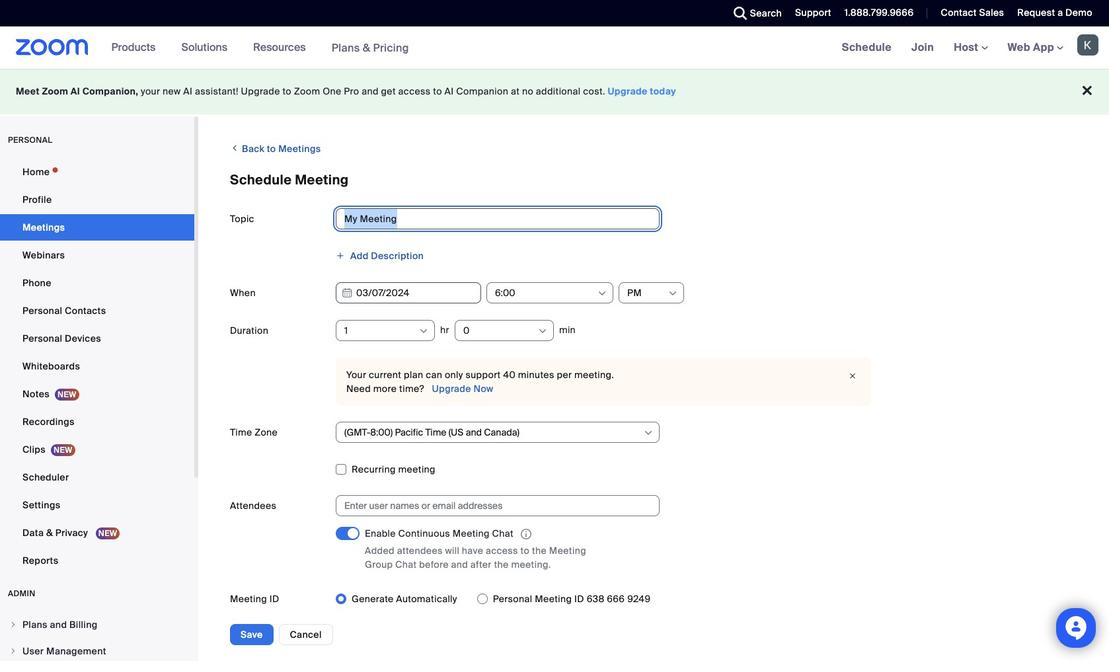 Task type: vqa. For each thing, say whether or not it's contained in the screenshot.
the leftmost "Clips"
no



Task type: describe. For each thing, give the bounding box(es) containing it.
recurring meeting
[[352, 463, 436, 475]]

right image
[[9, 621, 17, 629]]

web
[[1008, 40, 1031, 54]]

data & privacy link
[[0, 520, 194, 546]]

added attendees will have access to the meeting group chat before and after the meeting.
[[365, 545, 586, 571]]

meeting inside added attendees will have access to the meeting group chat before and after the meeting.
[[549, 545, 586, 557]]

1 horizontal spatial show options image
[[668, 288, 678, 299]]

0 horizontal spatial upgrade
[[241, 85, 280, 97]]

9249
[[627, 593, 651, 605]]

join link
[[902, 26, 944, 69]]

your
[[141, 85, 160, 97]]

0
[[463, 325, 470, 337]]

get
[[381, 85, 396, 97]]

generate
[[352, 593, 394, 605]]

0 button
[[463, 321, 537, 340]]

access inside meet zoom ai companion, footer
[[398, 85, 431, 97]]

contacts
[[65, 305, 106, 317]]

1 id from the left
[[270, 593, 279, 605]]

products
[[111, 40, 156, 54]]

show options image for 0
[[537, 326, 548, 337]]

meeting id option group
[[336, 589, 1078, 610]]

banner containing products
[[0, 26, 1109, 69]]

your current plan can only support 40 minutes per meeting. need more time? upgrade now
[[346, 369, 614, 395]]

after
[[471, 559, 492, 571]]

& for pricing
[[363, 41, 370, 55]]

phone
[[22, 277, 51, 289]]

2 horizontal spatial upgrade
[[608, 85, 648, 97]]

min
[[559, 324, 576, 336]]

meet zoom ai companion, footer
[[0, 69, 1109, 114]]

1 button
[[344, 321, 418, 340]]

topic
[[230, 213, 254, 225]]

Topic text field
[[336, 208, 660, 229]]

notes link
[[0, 381, 194, 407]]

new
[[163, 85, 181, 97]]

upgrade inside your current plan can only support 40 minutes per meeting. need more time? upgrade now
[[432, 383, 471, 395]]

plans and billing
[[22, 619, 98, 631]]

cancel button
[[279, 624, 333, 645]]

your
[[346, 369, 366, 381]]

solutions button
[[181, 26, 233, 69]]

clips
[[22, 444, 46, 456]]

duration
[[230, 325, 269, 337]]

access inside added attendees will have access to the meeting group chat before and after the meeting.
[[486, 545, 518, 557]]

personal for personal contacts
[[22, 305, 62, 317]]

and inside meet zoom ai companion, footer
[[362, 85, 379, 97]]

need
[[346, 383, 371, 395]]

profile picture image
[[1078, 34, 1099, 56]]

meeting
[[398, 463, 436, 475]]

app
[[1033, 40, 1054, 54]]

to right "back" on the left top
[[267, 143, 276, 155]]

add description
[[350, 250, 424, 262]]

schedule for schedule
[[842, 40, 892, 54]]

personal
[[8, 135, 53, 145]]

enable
[[365, 528, 396, 539]]

personal devices
[[22, 333, 101, 344]]

id inside option group
[[575, 593, 584, 605]]

upgrade today link
[[608, 85, 676, 97]]

demo
[[1066, 7, 1093, 19]]

meetings link
[[0, 214, 194, 241]]

automatically
[[396, 593, 457, 605]]

1 zoom from the left
[[42, 85, 68, 97]]

save button
[[230, 624, 273, 645]]

host button
[[954, 40, 988, 54]]

current
[[369, 369, 402, 381]]

1 horizontal spatial meetings
[[278, 143, 321, 155]]

1 vertical spatial the
[[494, 559, 509, 571]]

personal contacts link
[[0, 297, 194, 324]]

back to meetings link
[[230, 138, 321, 159]]

search
[[750, 7, 782, 19]]

home link
[[0, 159, 194, 185]]

left image
[[230, 141, 240, 155]]

hr
[[440, 324, 449, 336]]

whiteboards link
[[0, 353, 194, 379]]

user management
[[22, 645, 106, 657]]

638
[[587, 593, 605, 605]]

cost.
[[583, 85, 605, 97]]

clips link
[[0, 436, 194, 463]]

personal contacts
[[22, 305, 106, 317]]

settings link
[[0, 492, 194, 518]]

billing
[[69, 619, 98, 631]]

pro
[[344, 85, 359, 97]]

right image
[[9, 647, 17, 655]]

add
[[350, 250, 369, 262]]

request
[[1018, 7, 1055, 19]]

more
[[373, 383, 397, 395]]

today
[[650, 85, 676, 97]]

666
[[607, 593, 625, 605]]

cancel
[[290, 629, 322, 641]]

meeting inside the enable continuous meeting chat application
[[453, 528, 490, 539]]

meeting up save
[[230, 593, 267, 605]]

now
[[474, 383, 494, 395]]

assistant!
[[195, 85, 239, 97]]

added
[[365, 545, 395, 557]]

will
[[445, 545, 460, 557]]

companion
[[456, 85, 509, 97]]

description
[[371, 250, 424, 262]]



Task type: locate. For each thing, give the bounding box(es) containing it.
0 horizontal spatial access
[[398, 85, 431, 97]]

0 horizontal spatial id
[[270, 593, 279, 605]]

save
[[241, 629, 263, 641]]

plans for plans and billing
[[22, 619, 47, 631]]

chat left learn more about enable continuous meeting chat icon
[[492, 528, 514, 539]]

schedule down 1.888.799.9666
[[842, 40, 892, 54]]

learn more about enable continuous meeting chat image
[[517, 528, 535, 540]]

meeting up "personal meeting id 638 666 9249"
[[549, 545, 586, 557]]

plans and billing menu item
[[0, 612, 194, 637]]

to down learn more about enable continuous meeting chat icon
[[521, 545, 530, 557]]

schedule down "back" on the left top
[[230, 171, 292, 188]]

and down will
[[451, 559, 468, 571]]

0 horizontal spatial schedule
[[230, 171, 292, 188]]

show options image for 1
[[418, 326, 429, 337]]

meeting id
[[230, 593, 279, 605]]

devices
[[65, 333, 101, 344]]

0 vertical spatial the
[[532, 545, 547, 557]]

plans inside product information navigation
[[332, 41, 360, 55]]

and inside menu item
[[50, 619, 67, 631]]

1 vertical spatial schedule
[[230, 171, 292, 188]]

enable continuous meeting chat application
[[365, 527, 616, 542]]

& inside personal menu menu
[[46, 527, 53, 539]]

1 horizontal spatial id
[[575, 593, 584, 605]]

chat inside added attendees will have access to the meeting group chat before and after the meeting.
[[395, 559, 417, 571]]

0 horizontal spatial plans
[[22, 619, 47, 631]]

and
[[362, 85, 379, 97], [451, 559, 468, 571], [50, 619, 67, 631]]

personal devices link
[[0, 325, 194, 352]]

2 zoom from the left
[[294, 85, 320, 97]]

companion,
[[82, 85, 138, 97]]

0 horizontal spatial meetings
[[22, 221, 65, 233]]

enable continuous meeting chat
[[365, 528, 514, 539]]

1 horizontal spatial schedule
[[842, 40, 892, 54]]

scheduler
[[22, 471, 69, 483]]

back
[[242, 143, 265, 155]]

webinars link
[[0, 242, 194, 268]]

2 horizontal spatial ai
[[445, 85, 454, 97]]

per
[[557, 369, 572, 381]]

access down the enable continuous meeting chat application
[[486, 545, 518, 557]]

1 vertical spatial chat
[[395, 559, 417, 571]]

0 vertical spatial show options image
[[668, 288, 678, 299]]

1 vertical spatial access
[[486, 545, 518, 557]]

privacy
[[55, 527, 88, 539]]

1 vertical spatial show options image
[[643, 428, 654, 438]]

access right get
[[398, 85, 431, 97]]

group
[[365, 559, 393, 571]]

data
[[22, 527, 44, 539]]

add image
[[336, 251, 345, 260]]

contact sales
[[941, 7, 1004, 19]]

scheduler link
[[0, 464, 194, 491]]

meeting. inside your current plan can only support 40 minutes per meeting. need more time? upgrade now
[[575, 369, 614, 381]]

zoom logo image
[[16, 39, 88, 56]]

2 vertical spatial personal
[[493, 593, 533, 605]]

admin
[[8, 588, 36, 599]]

schedule for schedule meeting
[[230, 171, 292, 188]]

resources
[[253, 40, 306, 54]]

the down learn more about enable continuous meeting chat icon
[[532, 545, 547, 557]]

when
[[230, 287, 256, 299]]

to down resources dropdown button
[[283, 85, 292, 97]]

3 ai from the left
[[445, 85, 454, 97]]

0 horizontal spatial meeting.
[[511, 559, 551, 571]]

and inside added attendees will have access to the meeting group chat before and after the meeting.
[[451, 559, 468, 571]]

upgrade now link
[[430, 383, 494, 395]]

recordings link
[[0, 409, 194, 435]]

only
[[445, 369, 463, 381]]

meeting
[[295, 171, 349, 188], [453, 528, 490, 539], [549, 545, 586, 557], [230, 593, 267, 605], [535, 593, 572, 605]]

meeting down back to meetings
[[295, 171, 349, 188]]

show options image
[[597, 288, 608, 299], [418, 326, 429, 337], [537, 326, 548, 337]]

id
[[270, 593, 279, 605], [575, 593, 584, 605]]

2 id from the left
[[575, 593, 584, 605]]

0 vertical spatial plans
[[332, 41, 360, 55]]

plans
[[332, 41, 360, 55], [22, 619, 47, 631]]

meet
[[16, 85, 40, 97]]

personal down phone
[[22, 305, 62, 317]]

recordings
[[22, 416, 75, 428]]

0 horizontal spatial zoom
[[42, 85, 68, 97]]

meetings navigation
[[832, 26, 1109, 69]]

ai left companion, on the left of page
[[71, 85, 80, 97]]

0 vertical spatial personal
[[22, 305, 62, 317]]

additional
[[536, 85, 581, 97]]

management
[[46, 645, 106, 657]]

plans for plans & pricing
[[332, 41, 360, 55]]

When text field
[[336, 282, 481, 303]]

1 horizontal spatial upgrade
[[432, 383, 471, 395]]

0 vertical spatial and
[[362, 85, 379, 97]]

meetings up webinars
[[22, 221, 65, 233]]

2 ai from the left
[[183, 85, 193, 97]]

1 vertical spatial personal
[[22, 333, 62, 344]]

1 vertical spatial meeting.
[[511, 559, 551, 571]]

1 horizontal spatial show options image
[[537, 326, 548, 337]]

personal meeting id 638 666 9249
[[493, 593, 651, 605]]

sales
[[979, 7, 1004, 19]]

1 horizontal spatial plans
[[332, 41, 360, 55]]

user management menu item
[[0, 639, 194, 661]]

personal for personal meeting id 638 666 9249
[[493, 593, 533, 605]]

to inside added attendees will have access to the meeting group chat before and after the meeting.
[[521, 545, 530, 557]]

1 vertical spatial and
[[451, 559, 468, 571]]

chat down attendees
[[395, 559, 417, 571]]

show options image
[[668, 288, 678, 299], [643, 428, 654, 438]]

meetings inside personal menu menu
[[22, 221, 65, 233]]

time
[[230, 426, 252, 438]]

zoom left the one
[[294, 85, 320, 97]]

1 horizontal spatial ai
[[183, 85, 193, 97]]

whiteboards
[[22, 360, 80, 372]]

1 horizontal spatial the
[[532, 545, 547, 557]]

upgrade down only on the bottom of page
[[432, 383, 471, 395]]

0 horizontal spatial the
[[494, 559, 509, 571]]

admin menu menu
[[0, 612, 194, 661]]

personal for personal devices
[[22, 333, 62, 344]]

plans inside menu item
[[22, 619, 47, 631]]

0 vertical spatial chat
[[492, 528, 514, 539]]

schedule
[[842, 40, 892, 54], [230, 171, 292, 188]]

1 ai from the left
[[71, 85, 80, 97]]

1.888.799.9666 button up schedule link
[[845, 7, 914, 19]]

0 horizontal spatial &
[[46, 527, 53, 539]]

reports
[[22, 555, 58, 567]]

1.888.799.9666 button up join
[[835, 0, 917, 26]]

zoom right meet
[[42, 85, 68, 97]]

0 horizontal spatial chat
[[395, 559, 417, 571]]

1 horizontal spatial zoom
[[294, 85, 320, 97]]

meeting up have
[[453, 528, 490, 539]]

& for privacy
[[46, 527, 53, 539]]

1 vertical spatial &
[[46, 527, 53, 539]]

recurring
[[352, 463, 396, 475]]

minutes
[[518, 369, 554, 381]]

ai left companion
[[445, 85, 454, 97]]

select start time text field
[[495, 283, 596, 303]]

request a demo
[[1018, 7, 1093, 19]]

continuous
[[398, 528, 450, 539]]

1 horizontal spatial chat
[[492, 528, 514, 539]]

upgrade
[[241, 85, 280, 97], [608, 85, 648, 97], [432, 383, 471, 395]]

schedule link
[[832, 26, 902, 69]]

show options image left hr
[[418, 326, 429, 337]]

personal down added attendees will have access to the meeting group chat before and after the meeting.
[[493, 593, 533, 605]]

attendees
[[230, 500, 277, 512]]

solutions
[[181, 40, 227, 54]]

upgrade down product information navigation
[[241, 85, 280, 97]]

attendees
[[397, 545, 443, 557]]

1 horizontal spatial and
[[362, 85, 379, 97]]

1 horizontal spatial access
[[486, 545, 518, 557]]

at
[[511, 85, 520, 97]]

& left 'pricing'
[[363, 41, 370, 55]]

meeting. right per
[[575, 369, 614, 381]]

id left 638
[[575, 593, 584, 605]]

meeting. down learn more about enable continuous meeting chat icon
[[511, 559, 551, 571]]

plans & pricing link
[[332, 41, 409, 55], [332, 41, 409, 55]]

plans right right image
[[22, 619, 47, 631]]

0 horizontal spatial show options image
[[418, 326, 429, 337]]

0 vertical spatial access
[[398, 85, 431, 97]]

show options image left pm
[[597, 288, 608, 299]]

have
[[462, 545, 483, 557]]

banner
[[0, 26, 1109, 69]]

0 horizontal spatial ai
[[71, 85, 80, 97]]

meet zoom ai companion, your new ai assistant! upgrade to zoom one pro and get access to ai companion at no additional cost. upgrade today
[[16, 85, 676, 97]]

to left companion
[[433, 85, 442, 97]]

meeting left 638
[[535, 593, 572, 605]]

schedule inside meetings navigation
[[842, 40, 892, 54]]

40
[[503, 369, 516, 381]]

join
[[912, 40, 934, 54]]

meeting.
[[575, 369, 614, 381], [511, 559, 551, 571]]

upgrade right cost. at top
[[608, 85, 648, 97]]

phone link
[[0, 270, 194, 296]]

and left get
[[362, 85, 379, 97]]

search button
[[724, 0, 785, 26]]

0 horizontal spatial and
[[50, 619, 67, 631]]

host
[[954, 40, 981, 54]]

plan
[[404, 369, 423, 381]]

web app button
[[1008, 40, 1064, 54]]

Persistent Chat, enter email address,Enter user names or email addresses text field
[[344, 496, 639, 516]]

2 vertical spatial and
[[50, 619, 67, 631]]

before
[[419, 559, 449, 571]]

time zone
[[230, 426, 278, 438]]

chat inside application
[[492, 528, 514, 539]]

meeting. inside added attendees will have access to the meeting group chat before and after the meeting.
[[511, 559, 551, 571]]

product information navigation
[[102, 26, 419, 69]]

0 vertical spatial meetings
[[278, 143, 321, 155]]

meetings up schedule meeting
[[278, 143, 321, 155]]

can
[[426, 369, 442, 381]]

web app
[[1008, 40, 1054, 54]]

the
[[532, 545, 547, 557], [494, 559, 509, 571]]

schedule meeting
[[230, 171, 349, 188]]

generate automatically
[[352, 593, 457, 605]]

1 horizontal spatial meeting.
[[575, 369, 614, 381]]

the right after in the bottom of the page
[[494, 559, 509, 571]]

resources button
[[253, 26, 312, 69]]

personal inside the meeting id option group
[[493, 593, 533, 605]]

profile
[[22, 194, 52, 206]]

one
[[323, 85, 342, 97]]

profile link
[[0, 186, 194, 213]]

0 vertical spatial schedule
[[842, 40, 892, 54]]

0 horizontal spatial show options image
[[643, 428, 654, 438]]

2 horizontal spatial and
[[451, 559, 468, 571]]

id up save button on the left bottom
[[270, 593, 279, 605]]

and left 'billing'
[[50, 619, 67, 631]]

show options image left min
[[537, 326, 548, 337]]

1 horizontal spatial &
[[363, 41, 370, 55]]

request a demo link
[[1008, 0, 1109, 26], [1018, 7, 1093, 19]]

personal up whiteboards
[[22, 333, 62, 344]]

1 vertical spatial plans
[[22, 619, 47, 631]]

0 vertical spatial &
[[363, 41, 370, 55]]

webinars
[[22, 249, 65, 261]]

pm
[[627, 287, 642, 299]]

0 vertical spatial meeting.
[[575, 369, 614, 381]]

meeting inside the meeting id option group
[[535, 593, 572, 605]]

select time zone text field
[[344, 422, 643, 442]]

ai right new
[[183, 85, 193, 97]]

personal menu menu
[[0, 159, 194, 575]]

close image
[[845, 370, 861, 383]]

plans up meet zoom ai companion, your new ai assistant! upgrade to zoom one pro and get access to ai companion at no additional cost. upgrade today
[[332, 41, 360, 55]]

pricing
[[373, 41, 409, 55]]

1 vertical spatial meetings
[[22, 221, 65, 233]]

2 horizontal spatial show options image
[[597, 288, 608, 299]]

& right data
[[46, 527, 53, 539]]

& inside product information navigation
[[363, 41, 370, 55]]



